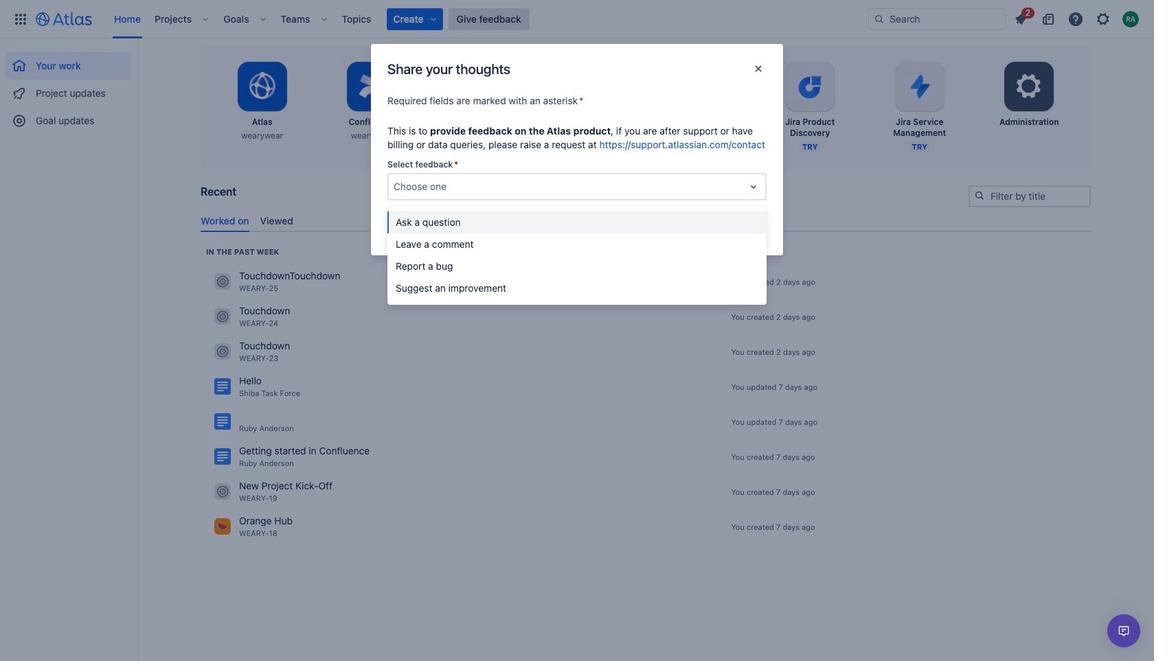 Task type: vqa. For each thing, say whether or not it's contained in the screenshot.
Account "image" at the top right of page
no



Task type: locate. For each thing, give the bounding box(es) containing it.
close modal image
[[750, 60, 767, 77]]

0 vertical spatial confluence image
[[214, 414, 231, 430]]

heading
[[206, 247, 279, 258]]

townsquare image
[[214, 274, 231, 290], [214, 519, 231, 536]]

2 confluence image from the top
[[214, 449, 231, 466]]

None text field
[[394, 180, 396, 194]]

banner
[[0, 0, 1155, 38]]

search image
[[975, 190, 986, 201]]

3 townsquare image from the top
[[214, 484, 231, 501]]

None search field
[[869, 8, 1006, 30]]

0 vertical spatial townsquare image
[[214, 309, 231, 325]]

2 vertical spatial townsquare image
[[214, 484, 231, 501]]

townsquare image
[[214, 309, 231, 325], [214, 344, 231, 360], [214, 484, 231, 501]]

search image
[[874, 13, 885, 24]]

1 vertical spatial townsquare image
[[214, 344, 231, 360]]

1 vertical spatial townsquare image
[[214, 519, 231, 536]]

1 vertical spatial confluence image
[[214, 449, 231, 466]]

confluence image
[[214, 414, 231, 430], [214, 449, 231, 466]]

top element
[[8, 0, 869, 38]]

1 confluence image from the top
[[214, 414, 231, 430]]

tab list
[[195, 209, 1097, 232]]

open intercom messenger image
[[1116, 623, 1133, 640]]

0 vertical spatial townsquare image
[[214, 274, 231, 290]]

group
[[5, 38, 132, 139]]



Task type: describe. For each thing, give the bounding box(es) containing it.
1 townsquare image from the top
[[214, 274, 231, 290]]

settings image
[[1013, 70, 1046, 103]]

Search field
[[869, 8, 1006, 30]]

2 townsquare image from the top
[[214, 344, 231, 360]]

confluence image
[[214, 379, 231, 395]]

2 townsquare image from the top
[[214, 519, 231, 536]]

1 townsquare image from the top
[[214, 309, 231, 325]]

Filter by title field
[[970, 187, 1090, 206]]

help image
[[1068, 11, 1085, 27]]

open image
[[746, 179, 762, 195]]



